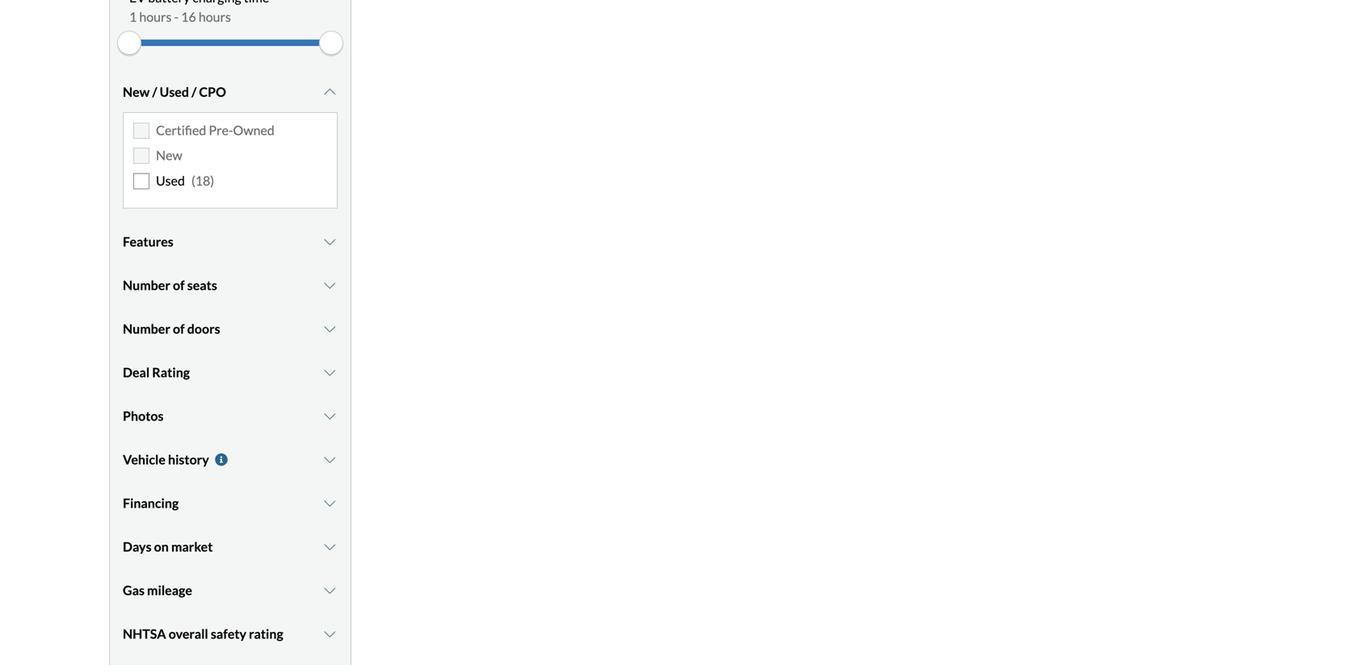 Task type: locate. For each thing, give the bounding box(es) containing it.
certified
[[156, 122, 206, 138]]

of left doors
[[173, 321, 185, 337]]

chevron down image inside new / used / cpo dropdown button
[[322, 86, 338, 99]]

chevron down image
[[322, 236, 338, 249], [322, 366, 338, 379], [322, 410, 338, 423], [322, 541, 338, 554], [322, 585, 338, 598], [322, 628, 338, 641]]

chevron down image for seats
[[322, 279, 338, 292]]

financing
[[123, 496, 179, 512]]

certified pre-owned
[[156, 122, 275, 138]]

new down 'certified'
[[156, 148, 182, 163]]

vehicle history button
[[123, 440, 338, 480]]

0 vertical spatial new
[[123, 84, 150, 100]]

1 number from the top
[[123, 278, 170, 293]]

new inside dropdown button
[[123, 84, 150, 100]]

number down features
[[123, 278, 170, 293]]

of inside dropdown button
[[173, 321, 185, 337]]

0 vertical spatial used
[[160, 84, 189, 100]]

of left seats
[[173, 278, 185, 293]]

chevron down image
[[322, 86, 338, 99], [322, 279, 338, 292], [322, 323, 338, 336], [322, 454, 338, 467], [322, 497, 338, 510]]

of
[[173, 278, 185, 293], [173, 321, 185, 337]]

6 chevron down image from the top
[[322, 628, 338, 641]]

0 horizontal spatial new
[[123, 84, 150, 100]]

used left cpo
[[160, 84, 189, 100]]

2 chevron down image from the top
[[322, 366, 338, 379]]

/ up 'certified'
[[152, 84, 157, 100]]

5 chevron down image from the top
[[322, 585, 338, 598]]

1 chevron down image from the top
[[322, 86, 338, 99]]

deal rating button
[[123, 353, 338, 393]]

number of doors
[[123, 321, 220, 337]]

nhtsa overall safety rating button
[[123, 615, 338, 655]]

/ left cpo
[[192, 84, 197, 100]]

owned
[[233, 122, 275, 138]]

chevron down image for gas mileage
[[322, 585, 338, 598]]

2 number from the top
[[123, 321, 170, 337]]

chevron down image inside "number of seats" dropdown button
[[322, 279, 338, 292]]

1 horizontal spatial /
[[192, 84, 197, 100]]

chevron down image inside days on market dropdown button
[[322, 541, 338, 554]]

used
[[160, 84, 189, 100], [156, 173, 185, 189]]

history
[[168, 452, 209, 468]]

new for new
[[156, 148, 182, 163]]

vehicle
[[123, 452, 166, 468]]

gas mileage button
[[123, 571, 338, 611]]

on
[[154, 539, 169, 555]]

market
[[171, 539, 213, 555]]

nhtsa
[[123, 627, 166, 642]]

2 / from the left
[[192, 84, 197, 100]]

16
[[181, 9, 196, 25]]

safety
[[211, 627, 247, 642]]

1 horizontal spatial hours
[[199, 9, 231, 25]]

chevron down image for deal rating
[[322, 366, 338, 379]]

0 horizontal spatial /
[[152, 84, 157, 100]]

chevron down image inside features 'dropdown button'
[[322, 236, 338, 249]]

rating
[[152, 365, 190, 381]]

number of seats button
[[123, 265, 338, 306]]

chevron down image inside number of doors dropdown button
[[322, 323, 338, 336]]

deal
[[123, 365, 150, 381]]

days
[[123, 539, 152, 555]]

number
[[123, 278, 170, 293], [123, 321, 170, 337]]

hours
[[139, 9, 172, 25], [199, 9, 231, 25]]

new down 1
[[123, 84, 150, 100]]

/
[[152, 84, 157, 100], [192, 84, 197, 100]]

chevron down image inside deal rating dropdown button
[[322, 366, 338, 379]]

chevron down image for days on market
[[322, 541, 338, 554]]

1 vertical spatial number
[[123, 321, 170, 337]]

chevron down image for photos
[[322, 410, 338, 423]]

financing button
[[123, 484, 338, 524]]

seats
[[187, 278, 217, 293]]

chevron down image for used
[[322, 86, 338, 99]]

1 horizontal spatial new
[[156, 148, 182, 163]]

1 hours from the left
[[139, 9, 172, 25]]

chevron down image inside nhtsa overall safety rating dropdown button
[[322, 628, 338, 641]]

chevron down image inside gas mileage dropdown button
[[322, 585, 338, 598]]

4 chevron down image from the top
[[322, 454, 338, 467]]

3 chevron down image from the top
[[322, 323, 338, 336]]

number for number of doors
[[123, 321, 170, 337]]

mileage
[[147, 583, 192, 599]]

5 chevron down image from the top
[[322, 497, 338, 510]]

hours left -
[[139, 9, 172, 25]]

1 vertical spatial new
[[156, 148, 182, 163]]

of inside dropdown button
[[173, 278, 185, 293]]

new
[[123, 84, 150, 100], [156, 148, 182, 163]]

1 of from the top
[[173, 278, 185, 293]]

chevron down image inside 'photos' dropdown button
[[322, 410, 338, 423]]

0 vertical spatial number
[[123, 278, 170, 293]]

pre-
[[209, 122, 233, 138]]

number up deal rating
[[123, 321, 170, 337]]

1 vertical spatial of
[[173, 321, 185, 337]]

number inside "number of seats" dropdown button
[[123, 278, 170, 293]]

2 chevron down image from the top
[[322, 279, 338, 292]]

0 horizontal spatial hours
[[139, 9, 172, 25]]

2 of from the top
[[173, 321, 185, 337]]

0 vertical spatial of
[[173, 278, 185, 293]]

photos
[[123, 409, 164, 424]]

4 chevron down image from the top
[[322, 541, 338, 554]]

used left the (18) at the left top
[[156, 173, 185, 189]]

1 chevron down image from the top
[[322, 236, 338, 249]]

hours right 16
[[199, 9, 231, 25]]

vehicle history
[[123, 452, 209, 468]]

number of doors button
[[123, 309, 338, 350]]

3 chevron down image from the top
[[322, 410, 338, 423]]

number inside number of doors dropdown button
[[123, 321, 170, 337]]



Task type: describe. For each thing, give the bounding box(es) containing it.
deal rating
[[123, 365, 190, 381]]

gas mileage
[[123, 583, 192, 599]]

new for new / used / cpo
[[123, 84, 150, 100]]

number for number of seats
[[123, 278, 170, 293]]

rating
[[249, 627, 283, 642]]

chevron down image for features
[[322, 236, 338, 249]]

(18)
[[191, 173, 214, 189]]

1 / from the left
[[152, 84, 157, 100]]

info circle image
[[213, 454, 229, 467]]

nhtsa overall safety rating
[[123, 627, 283, 642]]

chevron down image inside "financing" dropdown button
[[322, 497, 338, 510]]

gas
[[123, 583, 145, 599]]

photos button
[[123, 396, 338, 437]]

number of seats
[[123, 278, 217, 293]]

1 hours - 16 hours
[[129, 9, 231, 25]]

days on market
[[123, 539, 213, 555]]

used inside dropdown button
[[160, 84, 189, 100]]

features
[[123, 234, 174, 250]]

doors
[[187, 321, 220, 337]]

new / used / cpo button
[[123, 72, 338, 112]]

chevron down image inside vehicle history dropdown button
[[322, 454, 338, 467]]

1 vertical spatial used
[[156, 173, 185, 189]]

-
[[174, 9, 179, 25]]

days on market button
[[123, 527, 338, 568]]

1
[[129, 9, 137, 25]]

used (18)
[[156, 173, 214, 189]]

of for doors
[[173, 321, 185, 337]]

cpo
[[199, 84, 226, 100]]

new / used / cpo
[[123, 84, 226, 100]]

of for seats
[[173, 278, 185, 293]]

chevron down image for nhtsa overall safety rating
[[322, 628, 338, 641]]

chevron down image for doors
[[322, 323, 338, 336]]

2 hours from the left
[[199, 9, 231, 25]]

features button
[[123, 222, 338, 262]]

overall
[[169, 627, 208, 642]]



Task type: vqa. For each thing, say whether or not it's contained in the screenshot.
Deal
yes



